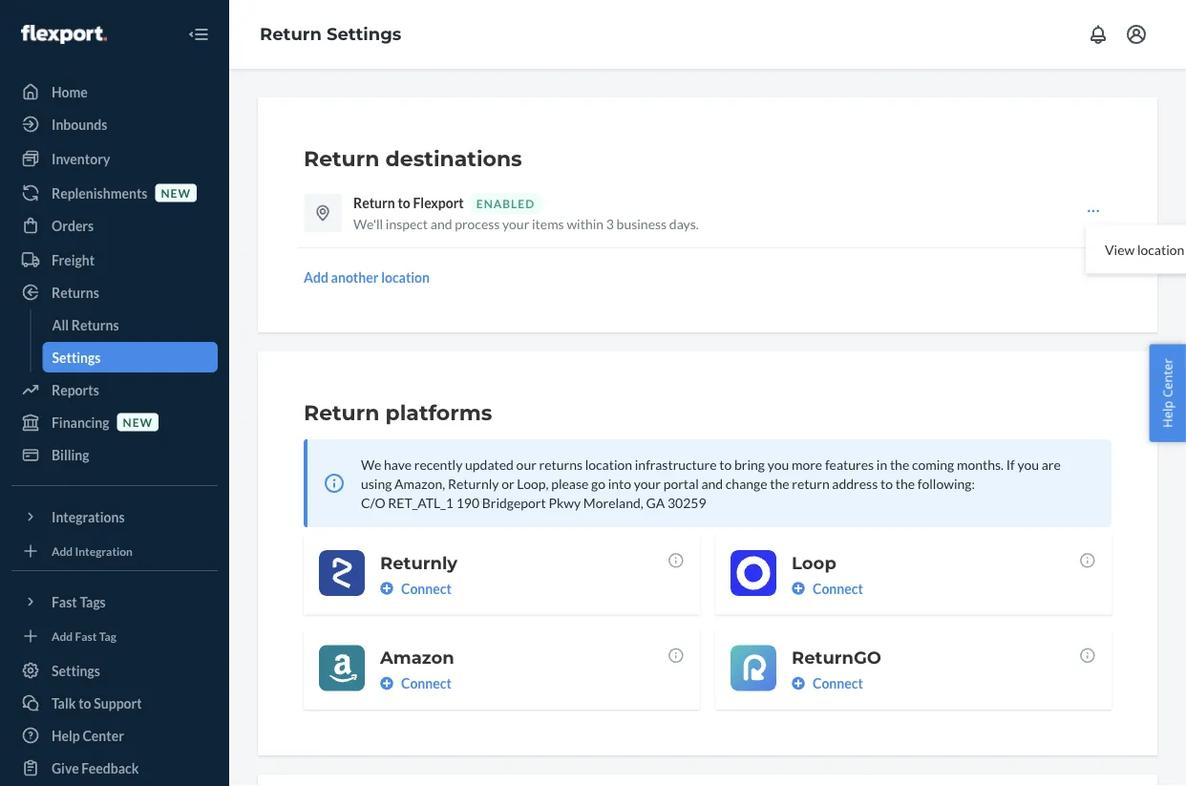 Task type: describe. For each thing, give the bounding box(es) containing it.
fast tags button
[[11, 587, 218, 617]]

pkwy
[[549, 495, 581, 511]]

process
[[455, 216, 500, 232]]

connect button for returnly
[[380, 579, 452, 598]]

fast inside dropdown button
[[52, 594, 77, 610]]

all returns
[[52, 317, 119, 333]]

financing
[[52, 414, 109, 431]]

3
[[607, 216, 614, 232]]

1 you from the left
[[768, 456, 790, 473]]

new for replenishments
[[161, 186, 191, 200]]

connect for returnly
[[401, 581, 452, 597]]

our
[[517, 456, 537, 473]]

inventory
[[52, 151, 110, 167]]

or
[[502, 475, 515, 492]]

add another location
[[304, 269, 430, 285]]

help center inside button
[[1160, 359, 1177, 428]]

orders link
[[11, 210, 218, 241]]

add integration link
[[11, 540, 218, 563]]

address
[[833, 475, 879, 492]]

inbounds
[[52, 116, 107, 132]]

1 vertical spatial returns
[[71, 317, 119, 333]]

freight
[[52, 252, 95, 268]]

talk
[[52, 695, 76, 711]]

location inside we have recently updated our returns location infrastructure to bring you more features in the coming months. if you are using amazon, returnly or loop, please go into your portal and change the return address to the following: c/o ret_atl_1 190 bridgeport pkwy moreland, ga 30259
[[586, 456, 633, 473]]

we'll inspect and process your items within 3 business days.
[[354, 216, 699, 232]]

using
[[361, 475, 392, 492]]

give
[[52, 760, 79, 776]]

ga
[[646, 495, 665, 511]]

more
[[792, 456, 823, 473]]

return
[[792, 475, 830, 492]]

return settings
[[260, 24, 402, 45]]

give feedback button
[[11, 753, 218, 784]]

add another location button
[[304, 268, 430, 287]]

if
[[1007, 456, 1016, 473]]

amazon
[[380, 647, 455, 668]]

reports
[[52, 382, 99, 398]]

return for return platforms
[[304, 400, 380, 426]]

help center link
[[11, 721, 218, 751]]

location inside "button"
[[381, 269, 430, 285]]

amazon,
[[395, 475, 446, 492]]

enabled
[[477, 196, 535, 210]]

view
[[1106, 241, 1136, 257]]

your inside we have recently updated our returns location infrastructure to bring you more features in the coming months. if you are using amazon, returnly or loop, please go into your portal and change the return address to the following: c/o ret_atl_1 190 bridgeport pkwy moreland, ga 30259
[[634, 475, 661, 492]]

tags
[[80, 594, 106, 610]]

0 horizontal spatial your
[[503, 216, 530, 232]]

help inside help center button
[[1160, 401, 1177, 428]]

into
[[608, 475, 632, 492]]

bring
[[735, 456, 765, 473]]

inbounds link
[[11, 109, 218, 140]]

loop,
[[517, 475, 549, 492]]

flexport logo image
[[21, 25, 107, 44]]

following:
[[918, 475, 976, 492]]

the right in
[[891, 456, 910, 473]]

orders
[[52, 217, 94, 234]]

within
[[567, 216, 604, 232]]

2 horizontal spatial location
[[1138, 241, 1185, 257]]

connect for loop
[[813, 581, 864, 597]]

returngo
[[792, 647, 882, 668]]

flexport
[[413, 194, 464, 211]]

all
[[52, 317, 69, 333]]

0 horizontal spatial and
[[431, 216, 453, 232]]

home link
[[11, 76, 218, 107]]

to inside button
[[79, 695, 91, 711]]

are
[[1042, 456, 1062, 473]]

inspect
[[386, 216, 428, 232]]

another
[[331, 269, 379, 285]]

returns
[[539, 456, 583, 473]]

1 vertical spatial returnly
[[380, 552, 458, 573]]

we
[[361, 456, 382, 473]]

give feedback
[[52, 760, 139, 776]]

30259
[[668, 495, 707, 511]]

return settings link
[[260, 24, 402, 45]]

new for financing
[[123, 415, 153, 429]]

2 you from the left
[[1018, 456, 1040, 473]]

0 horizontal spatial help center
[[52, 728, 124, 744]]

platforms
[[386, 400, 493, 426]]

add for add integration
[[52, 544, 73, 558]]

2 vertical spatial settings
[[52, 663, 100, 679]]

return destinations
[[304, 146, 523, 172]]

bridgeport
[[482, 495, 546, 511]]

open account menu image
[[1126, 23, 1149, 46]]

infrastructure
[[635, 456, 717, 473]]

destinations
[[386, 146, 523, 172]]

and inside we have recently updated our returns location infrastructure to bring you more features in the coming months. if you are using amazon, returnly or loop, please go into your portal and change the return address to the following: c/o ret_atl_1 190 bridgeport pkwy moreland, ga 30259
[[702, 475, 724, 492]]

connect link
[[792, 674, 1097, 693]]

moreland,
[[584, 495, 644, 511]]

190
[[456, 495, 480, 511]]



Task type: locate. For each thing, give the bounding box(es) containing it.
plus circle image down loop
[[792, 582, 806, 595]]

we have recently updated our returns location infrastructure to bring you more features in the coming months. if you are using amazon, returnly or loop, please go into your portal and change the return address to the following: c/o ret_atl_1 190 bridgeport pkwy moreland, ga 30259
[[361, 456, 1062, 511]]

we'll
[[354, 216, 383, 232]]

0 vertical spatial your
[[503, 216, 530, 232]]

settings link
[[43, 342, 218, 373], [11, 656, 218, 686]]

0 horizontal spatial you
[[768, 456, 790, 473]]

1 horizontal spatial you
[[1018, 456, 1040, 473]]

plus circle image
[[380, 582, 394, 595], [792, 677, 806, 690]]

to right 'talk'
[[79, 695, 91, 711]]

returns right 'all'
[[71, 317, 119, 333]]

go
[[592, 475, 606, 492]]

feedback
[[82, 760, 139, 776]]

center inside button
[[1160, 359, 1177, 398]]

connect button for amazon
[[380, 674, 452, 693]]

1 horizontal spatial plus circle image
[[792, 677, 806, 690]]

add integration
[[52, 544, 133, 558]]

you right if
[[1018, 456, 1040, 473]]

0 vertical spatial fast
[[52, 594, 77, 610]]

connect down loop
[[813, 581, 864, 597]]

return for return settings
[[260, 24, 322, 45]]

location right another
[[381, 269, 430, 285]]

1 horizontal spatial center
[[1160, 359, 1177, 398]]

0 vertical spatial returnly
[[448, 475, 499, 492]]

return to flexport
[[354, 194, 464, 211]]

billing
[[52, 447, 89, 463]]

connect down amazon
[[401, 676, 452, 692]]

have
[[384, 456, 412, 473]]

add for add another location
[[304, 269, 329, 285]]

and right portal at the bottom of page
[[702, 475, 724, 492]]

1 vertical spatial settings link
[[11, 656, 218, 686]]

updated
[[465, 456, 514, 473]]

returns
[[52, 284, 99, 301], [71, 317, 119, 333]]

add fast tag
[[52, 629, 117, 643]]

settings
[[327, 24, 402, 45], [52, 349, 101, 366], [52, 663, 100, 679]]

0 vertical spatial add
[[304, 269, 329, 285]]

help center
[[1160, 359, 1177, 428], [52, 728, 124, 744]]

0 horizontal spatial center
[[83, 728, 124, 744]]

1 horizontal spatial plus circle image
[[792, 582, 806, 595]]

days.
[[670, 216, 699, 232]]

1 vertical spatial help center
[[52, 728, 124, 744]]

fast left tags
[[52, 594, 77, 610]]

0 vertical spatial location
[[1138, 241, 1185, 257]]

plus circle image inside connect link
[[792, 677, 806, 690]]

help inside "help center" link
[[52, 728, 80, 744]]

business
[[617, 216, 667, 232]]

recently
[[415, 456, 463, 473]]

the down coming
[[896, 475, 916, 492]]

0 vertical spatial settings link
[[43, 342, 218, 373]]

1 vertical spatial new
[[123, 415, 153, 429]]

add fast tag link
[[11, 625, 218, 648]]

your
[[503, 216, 530, 232], [634, 475, 661, 492]]

0 vertical spatial new
[[161, 186, 191, 200]]

add left integration
[[52, 544, 73, 558]]

1 horizontal spatial new
[[161, 186, 191, 200]]

0 vertical spatial and
[[431, 216, 453, 232]]

connect button for loop
[[792, 579, 864, 598]]

0 horizontal spatial plus circle image
[[380, 677, 394, 690]]

plus circle image up amazon
[[380, 582, 394, 595]]

0 horizontal spatial help
[[52, 728, 80, 744]]

return for return to flexport
[[354, 194, 395, 211]]

1 vertical spatial add
[[52, 544, 73, 558]]

plus circle image down amazon
[[380, 677, 394, 690]]

1 vertical spatial location
[[381, 269, 430, 285]]

replenishments
[[52, 185, 148, 201]]

0 vertical spatial center
[[1160, 359, 1177, 398]]

returns down freight
[[52, 284, 99, 301]]

0 vertical spatial returns
[[52, 284, 99, 301]]

to up inspect at the top of the page
[[398, 194, 411, 211]]

in
[[877, 456, 888, 473]]

features
[[826, 456, 875, 473]]

1 horizontal spatial your
[[634, 475, 661, 492]]

all returns link
[[43, 310, 218, 340]]

freight link
[[11, 245, 218, 275]]

c/o
[[361, 495, 386, 511]]

you right bring
[[768, 456, 790, 473]]

0 vertical spatial help center
[[1160, 359, 1177, 428]]

1 horizontal spatial help
[[1160, 401, 1177, 428]]

2 vertical spatial location
[[586, 456, 633, 473]]

reports link
[[11, 375, 218, 405]]

add inside "button"
[[304, 269, 329, 285]]

plus circle image for amazon
[[380, 677, 394, 690]]

new up "orders" link
[[161, 186, 191, 200]]

1 vertical spatial settings
[[52, 349, 101, 366]]

1 vertical spatial plus circle image
[[792, 677, 806, 690]]

return
[[260, 24, 322, 45], [304, 146, 380, 172], [354, 194, 395, 211], [304, 400, 380, 426]]

close navigation image
[[187, 23, 210, 46]]

your down enabled
[[503, 216, 530, 232]]

add for add fast tag
[[52, 629, 73, 643]]

plus circle image
[[792, 582, 806, 595], [380, 677, 394, 690]]

returnly inside we have recently updated our returns location infrastructure to bring you more features in the coming months. if you are using amazon, returnly or loop, please go into your portal and change the return address to the following: c/o ret_atl_1 190 bridgeport pkwy moreland, ga 30259
[[448, 475, 499, 492]]

location up go
[[586, 456, 633, 473]]

1 horizontal spatial help center
[[1160, 359, 1177, 428]]

add left another
[[304, 269, 329, 285]]

change
[[726, 475, 768, 492]]

1 vertical spatial help
[[52, 728, 80, 744]]

connect button down amazon
[[380, 674, 452, 693]]

connect button up amazon
[[380, 579, 452, 598]]

0 vertical spatial help
[[1160, 401, 1177, 428]]

your up ga
[[634, 475, 661, 492]]

returnly up 190
[[448, 475, 499, 492]]

plus circle image for connect button related to returnly
[[380, 582, 394, 595]]

talk to support button
[[11, 688, 218, 719]]

plus circle image down "returngo"
[[792, 677, 806, 690]]

settings link up talk to support button
[[11, 656, 218, 686]]

help
[[1160, 401, 1177, 428], [52, 728, 80, 744]]

0 vertical spatial plus circle image
[[792, 582, 806, 595]]

plus circle image for connect link
[[792, 677, 806, 690]]

0 horizontal spatial new
[[123, 415, 153, 429]]

0 horizontal spatial location
[[381, 269, 430, 285]]

1 vertical spatial your
[[634, 475, 661, 492]]

fast
[[52, 594, 77, 610], [75, 629, 97, 643]]

connect up amazon
[[401, 581, 452, 597]]

connect for amazon
[[401, 676, 452, 692]]

center
[[1160, 359, 1177, 398], [83, 728, 124, 744]]

1 vertical spatial fast
[[75, 629, 97, 643]]

settings link down all returns link on the top left
[[43, 342, 218, 373]]

fast left tag
[[75, 629, 97, 643]]

and down flexport
[[431, 216, 453, 232]]

and
[[431, 216, 453, 232], [702, 475, 724, 492]]

plus circle image inside connect button
[[380, 582, 394, 595]]

inventory link
[[11, 143, 218, 174]]

to left bring
[[720, 456, 732, 473]]

view location 
[[1106, 241, 1187, 257]]

the
[[891, 456, 910, 473], [770, 475, 790, 492], [896, 475, 916, 492]]

return platforms
[[304, 400, 493, 426]]

fast tags
[[52, 594, 106, 610]]

add
[[304, 269, 329, 285], [52, 544, 73, 558], [52, 629, 73, 643]]

returnly
[[448, 475, 499, 492], [380, 552, 458, 573]]

the left return at right
[[770, 475, 790, 492]]

connect button down loop
[[792, 579, 864, 598]]

returns link
[[11, 277, 218, 308]]

integrations button
[[11, 502, 218, 532]]

portal
[[664, 475, 699, 492]]

items
[[532, 216, 565, 232]]

0 vertical spatial settings
[[327, 24, 402, 45]]

location right view
[[1138, 241, 1185, 257]]

please
[[552, 475, 589, 492]]

billing link
[[11, 440, 218, 470]]

tag
[[99, 629, 117, 643]]

1 horizontal spatial and
[[702, 475, 724, 492]]

1 vertical spatial center
[[83, 728, 124, 744]]

new down reports link
[[123, 415, 153, 429]]

home
[[52, 84, 88, 100]]

integration
[[75, 544, 133, 558]]

return for return destinations
[[304, 146, 380, 172]]

location
[[1138, 241, 1185, 257], [381, 269, 430, 285], [586, 456, 633, 473]]

0 vertical spatial plus circle image
[[380, 582, 394, 595]]

ret_atl_1
[[388, 495, 454, 511]]

1 vertical spatial plus circle image
[[380, 677, 394, 690]]

coming
[[913, 456, 955, 473]]

open notifications image
[[1088, 23, 1110, 46]]

returnly down ret_atl_1
[[380, 552, 458, 573]]

add down "fast tags"
[[52, 629, 73, 643]]

loop
[[792, 552, 837, 573]]

view location button
[[1087, 203, 1187, 274], [1090, 229, 1187, 270]]

integrations
[[52, 509, 125, 525]]

1 vertical spatial and
[[702, 475, 724, 492]]

support
[[94, 695, 142, 711]]

connect down "returngo"
[[813, 676, 864, 692]]

1 horizontal spatial location
[[586, 456, 633, 473]]

plus circle image for loop
[[792, 582, 806, 595]]

to down in
[[881, 475, 894, 492]]

months.
[[958, 456, 1004, 473]]

0 horizontal spatial plus circle image
[[380, 582, 394, 595]]

2 vertical spatial add
[[52, 629, 73, 643]]

talk to support
[[52, 695, 142, 711]]

connect button
[[380, 579, 452, 598], [792, 579, 864, 598], [380, 674, 452, 693]]

connect
[[401, 581, 452, 597], [813, 581, 864, 597], [401, 676, 452, 692], [813, 676, 864, 692]]



Task type: vqa. For each thing, say whether or not it's contained in the screenshot.
VIEW LOCATION BUTTON
yes



